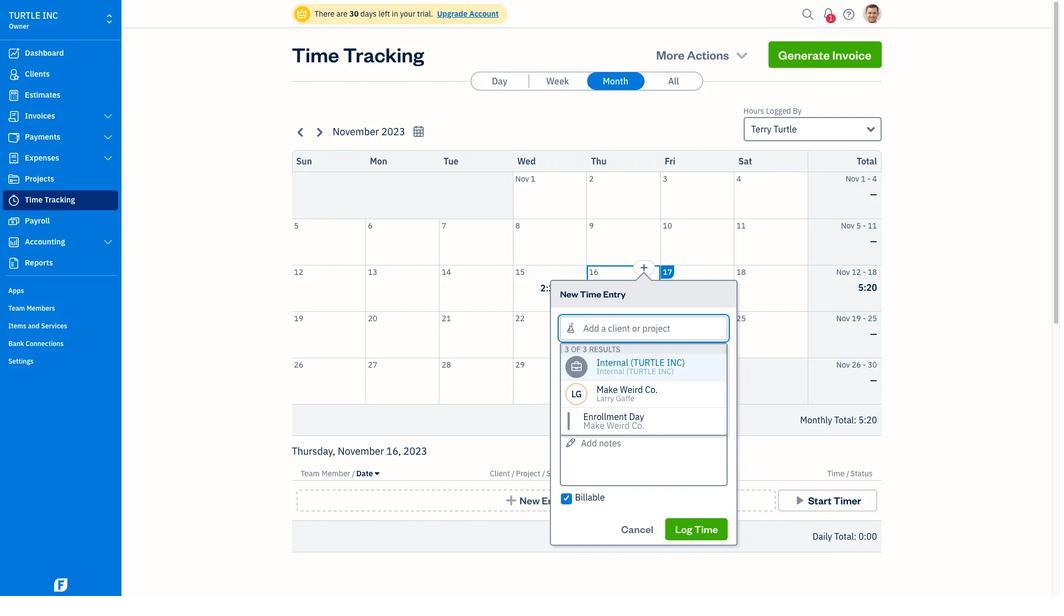 Task type: vqa. For each thing, say whether or not it's contained in the screenshot.
dashboard icon
yes



Task type: describe. For each thing, give the bounding box(es) containing it.
accounting link
[[3, 232, 118, 252]]

terry
[[751, 124, 772, 135]]

play image
[[794, 495, 806, 506]]

15
[[515, 267, 525, 277]]

total for daily total
[[834, 531, 854, 542]]

nov for nov 12 - 18 5:20
[[836, 267, 850, 277]]

payments
[[25, 132, 60, 142]]

1 horizontal spatial tracking
[[343, 41, 424, 67]]

3 for 3
[[663, 174, 668, 184]]

status link
[[851, 469, 873, 479]]

by
[[793, 106, 802, 116]]

clients
[[25, 69, 50, 79]]

time tracking inside main element
[[25, 195, 75, 205]]

expenses link
[[3, 149, 118, 168]]

invoices
[[25, 111, 55, 121]]

25 inside nov 19 - 25 —
[[868, 313, 877, 323]]

thursday,
[[292, 445, 335, 458]]

5 inside nov 5 - 11 —
[[856, 221, 861, 231]]

log
[[675, 523, 692, 536]]

time down 16
[[580, 288, 601, 300]]

start
[[808, 494, 832, 507]]

settings
[[8, 357, 34, 366]]

13 button
[[366, 265, 439, 311]]

inc
[[43, 10, 58, 21]]

entry inside new entry button
[[542, 494, 567, 507]]

items and services
[[8, 322, 67, 330]]

22
[[515, 313, 525, 323]]

time down "there" at the left
[[292, 41, 339, 67]]

1 vertical spatial 5:20
[[859, 415, 877, 426]]

team members link
[[3, 300, 118, 316]]

client
[[490, 469, 510, 479]]

7
[[442, 221, 446, 231]]

— for nov 26 - 30 —
[[870, 375, 877, 386]]

22 button
[[513, 312, 586, 358]]

daily total : 0:00
[[813, 531, 877, 542]]

money image
[[7, 216, 20, 227]]

service
[[546, 469, 572, 479]]

Add notes text field
[[560, 431, 728, 486]]

0 vertical spatial total
[[857, 156, 877, 167]]

next month image
[[313, 126, 326, 138]]

projects
[[25, 174, 54, 184]]

mon
[[370, 156, 387, 167]]

wed
[[517, 156, 536, 167]]

5:20 inside the nov 12 - 18 5:20
[[858, 282, 877, 293]]

nov for nov 1
[[515, 174, 529, 184]]

23 button
[[587, 312, 660, 358]]

total for monthly total
[[834, 415, 854, 426]]

expenses
[[25, 153, 59, 163]]

project
[[516, 469, 540, 479]]

tue
[[444, 156, 459, 167]]

1 horizontal spatial 3
[[583, 344, 587, 354]]

members
[[27, 304, 55, 313]]

2 button
[[587, 172, 660, 218]]

18 button
[[734, 265, 808, 311]]

co. inside make weird co. larry gaffe
[[645, 384, 658, 395]]

nov 19 - 25 —
[[836, 313, 877, 339]]

9
[[589, 221, 594, 231]]

27
[[368, 360, 377, 370]]

- for nov 1 - 4 —
[[868, 174, 871, 184]]

new entry
[[520, 494, 567, 507]]

21
[[442, 313, 451, 323]]

21 button
[[440, 312, 513, 358]]

27 button
[[366, 358, 439, 404]]

nov for nov 19 - 25 —
[[836, 313, 850, 323]]

nov 1 button
[[513, 172, 586, 218]]

client image
[[7, 69, 20, 80]]

fri
[[665, 156, 676, 167]]

30 inside nov 26 - 30 —
[[868, 360, 877, 370]]

3 for 3 of 3 results
[[565, 344, 569, 354]]

more
[[656, 47, 685, 62]]

- for nov 19 - 25 —
[[863, 313, 866, 323]]

30 inside button
[[589, 360, 598, 370]]

status
[[851, 469, 873, 479]]

3 / from the left
[[542, 469, 545, 479]]

make inside make weird co. larry gaffe
[[597, 384, 618, 395]]

1 for nov 1
[[531, 174, 535, 184]]

project link
[[516, 469, 542, 479]]

items and services link
[[3, 318, 118, 334]]

new entry button
[[296, 490, 776, 512]]

account
[[469, 9, 499, 19]]

2:20
[[540, 283, 559, 294]]

actions
[[687, 47, 729, 62]]

time left status
[[827, 469, 845, 479]]

1 vertical spatial 2023
[[403, 445, 427, 458]]

time tracking link
[[3, 191, 118, 210]]

choose a date image
[[412, 125, 425, 138]]

daily
[[813, 531, 832, 542]]

team members
[[8, 304, 55, 313]]

search image
[[799, 6, 817, 22]]

18 inside button
[[737, 267, 746, 277]]

turtle
[[774, 124, 797, 135]]

days
[[361, 9, 377, 19]]

crown image
[[296, 8, 308, 20]]

monthly total : 5:20
[[800, 415, 877, 426]]

there
[[314, 9, 335, 19]]

dashboard link
[[3, 44, 118, 64]]

1 vertical spatial november
[[338, 445, 384, 458]]

chevrondown image
[[734, 47, 750, 62]]

10 button
[[661, 219, 734, 265]]

chevron large down image for accounting
[[103, 238, 113, 247]]

add a time entry image
[[640, 261, 649, 274]]

nov 26 - 30 —
[[836, 360, 877, 386]]

bank connections
[[8, 340, 64, 348]]

1 horizontal spatial time tracking
[[292, 41, 424, 67]]

projects link
[[3, 170, 118, 189]]

11 inside nov 5 - 11 —
[[868, 221, 877, 231]]

items
[[8, 322, 26, 330]]

2
[[589, 174, 594, 184]]

accounting
[[25, 237, 65, 247]]

nov 1
[[515, 174, 535, 184]]

hours
[[744, 106, 764, 116]]

start timer button
[[778, 490, 877, 512]]

invoice image
[[7, 111, 20, 122]]

inc) up duration text box
[[667, 357, 685, 368]]

17
[[663, 267, 672, 277]]

day inside day link
[[492, 76, 507, 87]]

services
[[41, 322, 67, 330]]

dashboard image
[[7, 48, 20, 59]]

november 2023
[[333, 125, 405, 138]]

thursday, november 16, 2023
[[292, 445, 427, 458]]

nov 5 - 11 —
[[841, 221, 877, 247]]

9 button
[[587, 219, 660, 265]]

0 vertical spatial 2023
[[381, 125, 405, 138]]

12 inside button
[[294, 267, 303, 277]]

time inside time tracking link
[[25, 195, 43, 205]]

0:00
[[859, 531, 877, 542]]

start timer
[[808, 494, 861, 507]]

1 button
[[820, 3, 837, 25]]

reports link
[[3, 253, 118, 273]]

29 button
[[513, 358, 586, 404]]



Task type: locate. For each thing, give the bounding box(es) containing it.
1 vertical spatial team
[[301, 469, 320, 479]]

2 chevron large down image from the top
[[103, 133, 113, 142]]

0 vertical spatial tracking
[[343, 41, 424, 67]]

1 vertical spatial co.
[[632, 420, 645, 431]]

nov inside the nov 12 - 18 5:20
[[836, 267, 850, 277]]

0 horizontal spatial tracking
[[44, 195, 75, 205]]

:
[[854, 415, 857, 426], [854, 531, 857, 542]]

- for nov 12 - 18 5:20
[[863, 267, 866, 277]]

1 horizontal spatial 25
[[868, 313, 877, 323]]

total right monthly
[[834, 415, 854, 426]]

co. inside enrollment day make weird co.
[[632, 420, 645, 431]]

chevron large down image
[[103, 154, 113, 163]]

/ left date
[[352, 469, 355, 479]]

caretdown image
[[375, 469, 379, 478]]

18 inside the nov 12 - 18 5:20
[[868, 267, 877, 277]]

billable
[[575, 492, 605, 503]]

0 vertical spatial new
[[560, 288, 578, 300]]

make up enrollment
[[597, 384, 618, 395]]

chevron large down image inside invoices link
[[103, 112, 113, 121]]

- inside nov 5 - 11 —
[[863, 221, 866, 231]]

1 left go to help image
[[829, 14, 833, 22]]

nov down the nov 12 - 18 5:20 in the right top of the page
[[836, 313, 850, 323]]

1 horizontal spatial 30
[[589, 360, 598, 370]]

2 horizontal spatial 30
[[868, 360, 877, 370]]

28
[[442, 360, 451, 370]]

tracking down projects link on the left top of page
[[44, 195, 75, 205]]

nov inside nov 26 - 30 —
[[836, 360, 850, 370]]

report image
[[7, 258, 20, 269]]

- inside nov 1 - 4 —
[[868, 174, 871, 184]]

chevron large down image
[[103, 112, 113, 121], [103, 133, 113, 142], [103, 238, 113, 247]]

1 horizontal spatial 4
[[873, 174, 877, 184]]

of
[[571, 344, 581, 354]]

3 right of
[[583, 344, 587, 354]]

estimate image
[[7, 90, 20, 101]]

2 horizontal spatial 3
[[663, 174, 668, 184]]

trial.
[[417, 9, 433, 19]]

3 inside button
[[663, 174, 668, 184]]

1 vertical spatial chevron large down image
[[103, 133, 113, 142]]

: for monthly total
[[854, 415, 857, 426]]

day inside enrollment day make weird co.
[[629, 411, 644, 422]]

4 button
[[734, 172, 808, 218]]

chevron large down image for payments
[[103, 133, 113, 142]]

4 — from the top
[[870, 375, 877, 386]]

estimates link
[[3, 86, 118, 105]]

11 down nov 1 - 4 —
[[868, 221, 877, 231]]

20
[[368, 313, 377, 323]]

day link
[[471, 72, 528, 90]]

30 right the are
[[349, 9, 359, 19]]

2 11 from the left
[[868, 221, 877, 231]]

new for new time entry
[[560, 288, 578, 300]]

co. down gaffe
[[632, 420, 645, 431]]

2 26 from the left
[[852, 360, 861, 370]]

2 / from the left
[[512, 469, 515, 479]]

1 horizontal spatial new
[[560, 288, 578, 300]]

freshbooks image
[[52, 579, 70, 592]]

19 inside nov 19 - 25 —
[[852, 313, 861, 323]]

nov for nov 26 - 30 —
[[836, 360, 850, 370]]

list box
[[561, 354, 727, 435]]

— up the nov 12 - 18 5:20 in the right top of the page
[[870, 236, 877, 247]]

26
[[294, 360, 303, 370], [852, 360, 861, 370]]

1 : from the top
[[854, 415, 857, 426]]

2023 left choose a date image
[[381, 125, 405, 138]]

left
[[378, 9, 390, 19]]

go to help image
[[840, 6, 858, 22]]

/ left service
[[542, 469, 545, 479]]

total
[[857, 156, 877, 167], [834, 415, 854, 426], [834, 531, 854, 542]]

18 down nov 5 - 11 —
[[868, 267, 877, 277]]

1 19 from the left
[[294, 313, 303, 323]]

timer image
[[7, 195, 20, 206]]

in
[[392, 9, 398, 19]]

1 down wed
[[531, 174, 535, 184]]

19 down 12 button
[[294, 313, 303, 323]]

payments link
[[3, 128, 118, 147]]

— for nov 19 - 25 —
[[870, 328, 877, 339]]

16 button
[[587, 265, 660, 311]]

26 inside button
[[294, 360, 303, 370]]

1 vertical spatial day
[[629, 411, 644, 422]]

team for team members
[[8, 304, 25, 313]]

- inside nov 19 - 25 —
[[863, 313, 866, 323]]

12 down 5 button
[[294, 267, 303, 277]]

total up nov 1 - 4 —
[[857, 156, 877, 167]]

1 / from the left
[[352, 469, 355, 479]]

0 horizontal spatial 1
[[531, 174, 535, 184]]

26 inside nov 26 - 30 —
[[852, 360, 861, 370]]

0 horizontal spatial team
[[8, 304, 25, 313]]

nov down nov 19 - 25 —
[[836, 360, 850, 370]]

0 vertical spatial time tracking
[[292, 41, 424, 67]]

new right 2:20
[[560, 288, 578, 300]]

0 horizontal spatial co.
[[632, 420, 645, 431]]

0 vertical spatial make
[[597, 384, 618, 395]]

0 vertical spatial co.
[[645, 384, 658, 395]]

enrollment
[[583, 411, 627, 422]]

nov up nov 5 - 11 —
[[846, 174, 859, 184]]

26 down 19 button
[[294, 360, 303, 370]]

1 4 from the left
[[737, 174, 741, 184]]

1 horizontal spatial 19
[[852, 313, 861, 323]]

1 internal from the top
[[597, 357, 628, 368]]

1 horizontal spatial 18
[[868, 267, 877, 277]]

0 horizontal spatial 30
[[349, 9, 359, 19]]

0 horizontal spatial 4
[[737, 174, 741, 184]]

weird inside make weird co. larry gaffe
[[620, 384, 643, 395]]

(turtle up make weird co. larry gaffe
[[626, 366, 656, 376]]

2 25 from the left
[[868, 313, 877, 323]]

2 vertical spatial total
[[834, 531, 854, 542]]

previous month image
[[295, 126, 307, 138]]

— up nov 26 - 30 —
[[870, 328, 877, 339]]

3 down fri
[[663, 174, 668, 184]]

1 horizontal spatial 5
[[856, 221, 861, 231]]

1 horizontal spatial entry
[[603, 288, 626, 300]]

expense image
[[7, 153, 20, 164]]

1 18 from the left
[[737, 267, 746, 277]]

enrollment day make weird co.
[[583, 411, 645, 431]]

team
[[8, 304, 25, 313], [301, 469, 320, 479]]

your
[[400, 9, 415, 19]]

0 horizontal spatial 26
[[294, 360, 303, 370]]

12 down nov 5 - 11 —
[[852, 267, 861, 277]]

1 vertical spatial weird
[[607, 420, 630, 431]]

bank connections link
[[3, 335, 118, 352]]

0 horizontal spatial 5
[[294, 221, 299, 231]]

log time
[[675, 523, 718, 536]]

inc) down 24 button
[[658, 366, 674, 376]]

0 horizontal spatial new
[[520, 494, 540, 507]]

25 button
[[734, 312, 808, 358]]

1 vertical spatial entry
[[542, 494, 567, 507]]

0 horizontal spatial 11
[[737, 221, 746, 231]]

generate invoice
[[778, 47, 872, 62]]

- inside the nov 12 - 18 5:20
[[863, 267, 866, 277]]

1 inside button
[[531, 174, 535, 184]]

weird down internal (turtle inc) internal (turtle inc)
[[620, 384, 643, 395]]

nov
[[515, 174, 529, 184], [846, 174, 859, 184], [841, 221, 855, 231], [836, 267, 850, 277], [836, 313, 850, 323], [836, 360, 850, 370]]

(turtle up duration text box
[[631, 357, 665, 368]]

0 horizontal spatial day
[[492, 76, 507, 87]]

nov down nov 5 - 11 —
[[836, 267, 850, 277]]

2 18 from the left
[[868, 267, 877, 277]]

26 down nov 19 - 25 —
[[852, 360, 861, 370]]

time right the 'timer' image
[[25, 195, 43, 205]]

30 down nov 19 - 25 —
[[868, 360, 877, 370]]

member
[[322, 469, 350, 479]]

inc)
[[667, 357, 685, 368], [658, 366, 674, 376]]

1 horizontal spatial team
[[301, 469, 320, 479]]

time right the log
[[694, 523, 718, 536]]

nov inside nov 5 - 11 —
[[841, 221, 855, 231]]

co. down internal (turtle inc) internal (turtle inc)
[[645, 384, 658, 395]]

2 — from the top
[[870, 236, 877, 247]]

2 4 from the left
[[873, 174, 877, 184]]

0 horizontal spatial 3
[[565, 344, 569, 354]]

new right plus image at the left bottom of page
[[520, 494, 540, 507]]

1
[[829, 14, 833, 22], [531, 174, 535, 184], [861, 174, 866, 184]]

— inside nov 5 - 11 —
[[870, 236, 877, 247]]

5 button
[[292, 219, 365, 265]]

1 horizontal spatial 1
[[829, 14, 833, 22]]

nov down wed
[[515, 174, 529, 184]]

more actions
[[656, 47, 729, 62]]

payroll
[[25, 216, 50, 226]]

0 vertical spatial weird
[[620, 384, 643, 395]]

nov for nov 5 - 11 —
[[841, 221, 855, 231]]

0 horizontal spatial 12
[[294, 267, 303, 277]]

terry turtle button
[[744, 117, 882, 141]]

1 inside "dropdown button"
[[829, 14, 833, 22]]

8 button
[[513, 219, 586, 265]]

0 horizontal spatial time tracking
[[25, 195, 75, 205]]

— up nov 5 - 11 —
[[870, 189, 877, 200]]

weird
[[620, 384, 643, 395], [607, 420, 630, 431]]

1 11 from the left
[[737, 221, 746, 231]]

note link
[[578, 469, 594, 479]]

gaffe
[[616, 393, 635, 403]]

sat
[[739, 156, 752, 167]]

0 vertical spatial :
[[854, 415, 857, 426]]

1 chevron large down image from the top
[[103, 112, 113, 121]]

2 vertical spatial chevron large down image
[[103, 238, 113, 247]]

new for new entry
[[520, 494, 540, 507]]

0 horizontal spatial 18
[[737, 267, 746, 277]]

3 — from the top
[[870, 328, 877, 339]]

1 vertical spatial :
[[854, 531, 857, 542]]

Duration text field
[[560, 374, 728, 398]]

thu
[[591, 156, 607, 167]]

8
[[515, 221, 520, 231]]

0 horizontal spatial entry
[[542, 494, 567, 507]]

log time button
[[665, 519, 728, 541]]

0 vertical spatial november
[[333, 125, 379, 138]]

results
[[589, 344, 620, 354]]

1 up nov 5 - 11 —
[[861, 174, 866, 184]]

month
[[603, 76, 629, 87]]

total right daily
[[834, 531, 854, 542]]

1 vertical spatial new
[[520, 494, 540, 507]]

5:20 up nov 19 - 25 —
[[858, 282, 877, 293]]

1 5 from the left
[[294, 221, 299, 231]]

23
[[589, 313, 598, 323]]

—
[[870, 189, 877, 200], [870, 236, 877, 247], [870, 328, 877, 339], [870, 375, 877, 386]]

time link
[[827, 469, 846, 479]]

1 25 from the left
[[737, 313, 746, 323]]

2 horizontal spatial 1
[[861, 174, 866, 184]]

1 horizontal spatial 26
[[852, 360, 861, 370]]

3 of 3 results
[[565, 344, 620, 354]]

new time entry
[[560, 288, 626, 300]]

Add a client or project text field
[[561, 317, 727, 339]]

11 down 4 button
[[737, 221, 746, 231]]

0 vertical spatial team
[[8, 304, 25, 313]]

1 inside nov 1 - 4 —
[[861, 174, 866, 184]]

5:20 down nov 26 - 30 —
[[859, 415, 877, 426]]

/ right client
[[512, 469, 515, 479]]

bank
[[8, 340, 24, 348]]

new inside new entry button
[[520, 494, 540, 507]]

2 internal from the top
[[597, 366, 624, 376]]

— inside nov 1 - 4 —
[[870, 189, 877, 200]]

time inside log time button
[[694, 523, 718, 536]]

6
[[368, 221, 373, 231]]

november up date
[[338, 445, 384, 458]]

/ left status
[[846, 469, 849, 479]]

are
[[336, 9, 348, 19]]

more actions button
[[646, 41, 760, 68]]

25 down "18" button
[[737, 313, 746, 323]]

25 down the nov 12 - 18 5:20 in the right top of the page
[[868, 313, 877, 323]]

briefcase image
[[571, 363, 582, 371]]

— for nov 5 - 11 —
[[870, 236, 877, 247]]

1 horizontal spatial 11
[[868, 221, 877, 231]]

18 down 11 button
[[737, 267, 746, 277]]

list box containing internal (turtle inc)
[[561, 354, 727, 435]]

1 12 from the left
[[294, 267, 303, 277]]

team down apps
[[8, 304, 25, 313]]

-
[[868, 174, 871, 184], [863, 221, 866, 231], [863, 267, 866, 277], [863, 313, 866, 323], [863, 360, 866, 370]]

1 vertical spatial total
[[834, 415, 854, 426]]

18
[[737, 267, 746, 277], [868, 267, 877, 277]]

2023 right the 16,
[[403, 445, 427, 458]]

19
[[294, 313, 303, 323], [852, 313, 861, 323]]

30 down 3 of 3 results
[[589, 360, 598, 370]]

all link
[[645, 72, 702, 90]]

3:00
[[688, 283, 707, 294]]

sun
[[296, 156, 312, 167]]

- inside nov 26 - 30 —
[[863, 360, 866, 370]]

1 horizontal spatial co.
[[645, 384, 658, 395]]

14
[[442, 267, 451, 277]]

1 vertical spatial tracking
[[44, 195, 75, 205]]

time tracking down projects link on the left top of page
[[25, 195, 75, 205]]

nov down nov 1 - 4 —
[[841, 221, 855, 231]]

0 vertical spatial 5:20
[[858, 282, 877, 293]]

tracking inside main element
[[44, 195, 75, 205]]

— inside nov 26 - 30 —
[[870, 375, 877, 386]]

28 button
[[440, 358, 513, 404]]

1 — from the top
[[870, 189, 877, 200]]

— inside nov 19 - 25 —
[[870, 328, 877, 339]]

payment image
[[7, 132, 20, 143]]

4 inside button
[[737, 174, 741, 184]]

november right next month icon
[[333, 125, 379, 138]]

team for team member /
[[301, 469, 320, 479]]

chevron large down image inside accounting link
[[103, 238, 113, 247]]

chevron large down image for invoices
[[103, 112, 113, 121]]

team down thursday,
[[301, 469, 320, 479]]

2 19 from the left
[[852, 313, 861, 323]]

main element
[[0, 0, 149, 596]]

3 button
[[661, 172, 734, 218]]

1 26 from the left
[[294, 360, 303, 370]]

11 button
[[734, 219, 808, 265]]

3 left of
[[565, 344, 569, 354]]

19 inside button
[[294, 313, 303, 323]]

16,
[[386, 445, 401, 458]]

2 12 from the left
[[852, 267, 861, 277]]

: right monthly
[[854, 415, 857, 426]]

team inside main element
[[8, 304, 25, 313]]

0 vertical spatial day
[[492, 76, 507, 87]]

project image
[[7, 174, 20, 185]]

2 : from the top
[[854, 531, 857, 542]]

logged
[[766, 106, 791, 116]]

november
[[333, 125, 379, 138], [338, 445, 384, 458]]

0 horizontal spatial 19
[[294, 313, 303, 323]]

weird inside enrollment day make weird co.
[[607, 420, 630, 431]]

upgrade
[[437, 9, 468, 19]]

1 vertical spatial time tracking
[[25, 195, 75, 205]]

team member /
[[301, 469, 355, 479]]

make down larry
[[583, 420, 605, 431]]

4 / from the left
[[846, 469, 849, 479]]

1 for nov 1 - 4 —
[[861, 174, 866, 184]]

week
[[546, 76, 569, 87]]

- for nov 26 - 30 —
[[863, 360, 866, 370]]

chart image
[[7, 237, 20, 248]]

— up 'monthly total : 5:20'
[[870, 375, 877, 386]]

3 chevron large down image from the top
[[103, 238, 113, 247]]

nov for nov 1 - 4 —
[[846, 174, 859, 184]]

dashboard
[[25, 48, 64, 58]]

nov inside nov 1 - 4 —
[[846, 174, 859, 184]]

make inside enrollment day make weird co.
[[583, 420, 605, 431]]

: left 0:00
[[854, 531, 857, 542]]

time tracking down days on the top left of page
[[292, 41, 424, 67]]

0 horizontal spatial 25
[[737, 313, 746, 323]]

1 horizontal spatial day
[[629, 411, 644, 422]]

7 button
[[440, 219, 513, 265]]

clients link
[[3, 65, 118, 84]]

weird down gaffe
[[607, 420, 630, 431]]

2 5 from the left
[[856, 221, 861, 231]]

1 vertical spatial make
[[583, 420, 605, 431]]

1 horizontal spatial 12
[[852, 267, 861, 277]]

: for daily total
[[854, 531, 857, 542]]

nov inside button
[[515, 174, 529, 184]]

month link
[[587, 72, 644, 90]]

25 inside button
[[737, 313, 746, 323]]

12 inside the nov 12 - 18 5:20
[[852, 267, 861, 277]]

4 inside nov 1 - 4 —
[[873, 174, 877, 184]]

5 inside button
[[294, 221, 299, 231]]

plus image
[[505, 495, 518, 506]]

- for nov 5 - 11 —
[[863, 221, 866, 231]]

nov 1 - 4 —
[[846, 174, 877, 200]]

and
[[28, 322, 40, 330]]

nov inside nov 19 - 25 —
[[836, 313, 850, 323]]

0 vertical spatial entry
[[603, 288, 626, 300]]

0 vertical spatial chevron large down image
[[103, 112, 113, 121]]

tracking down "left"
[[343, 41, 424, 67]]

11 inside 11 button
[[737, 221, 746, 231]]

cancel button
[[611, 519, 663, 541]]

16
[[589, 267, 598, 277]]

chevron large down image inside payments link
[[103, 133, 113, 142]]

19 down the nov 12 - 18 5:20 in the right top of the page
[[852, 313, 861, 323]]

— for nov 1 - 4 —
[[870, 189, 877, 200]]



